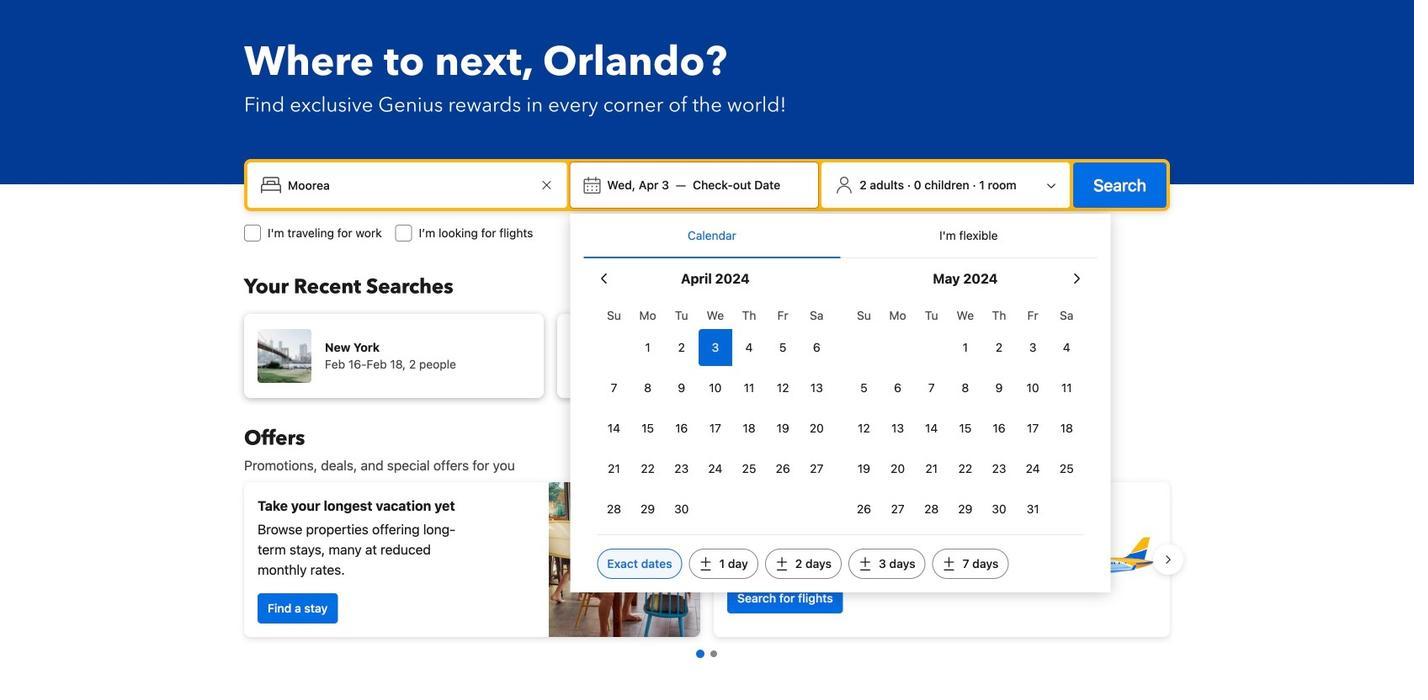 Task type: locate. For each thing, give the bounding box(es) containing it.
cell
[[699, 326, 732, 366]]

tab list
[[584, 214, 1097, 259]]

17 April 2024 checkbox
[[699, 410, 732, 447]]

29 April 2024 checkbox
[[631, 491, 665, 528]]

progress bar
[[696, 650, 717, 658]]

20 May 2024 checkbox
[[881, 450, 915, 487]]

27 April 2024 checkbox
[[800, 450, 834, 487]]

7 April 2024 checkbox
[[597, 370, 631, 407]]

24 May 2024 checkbox
[[1016, 450, 1050, 487]]

10 May 2024 checkbox
[[1016, 370, 1050, 407]]

31 May 2024 checkbox
[[1016, 491, 1050, 528]]

15 May 2024 checkbox
[[949, 410, 982, 447]]

29 May 2024 checkbox
[[949, 491, 982, 528]]

24 April 2024 checkbox
[[699, 450, 732, 487]]

28 April 2024 checkbox
[[597, 491, 631, 528]]

19 May 2024 checkbox
[[847, 450, 881, 487]]

8 April 2024 checkbox
[[631, 370, 665, 407]]

20 April 2024 checkbox
[[800, 410, 834, 447]]

Where are you going? field
[[281, 170, 537, 200]]

0 horizontal spatial grid
[[597, 299, 834, 528]]

25 April 2024 checkbox
[[732, 450, 766, 487]]

region
[[231, 476, 1184, 644]]

18 April 2024 checkbox
[[732, 410, 766, 447]]

27 May 2024 checkbox
[[881, 491, 915, 528]]

22 May 2024 checkbox
[[949, 450, 982, 487]]

23 May 2024 checkbox
[[982, 450, 1016, 487]]

18 May 2024 checkbox
[[1050, 410, 1084, 447]]

16 May 2024 checkbox
[[982, 410, 1016, 447]]

17 May 2024 checkbox
[[1016, 410, 1050, 447]]

1 April 2024 checkbox
[[631, 329, 665, 366]]

6 May 2024 checkbox
[[881, 370, 915, 407]]

1 May 2024 checkbox
[[949, 329, 982, 366]]

2 April 2024 checkbox
[[665, 329, 699, 366]]

12 May 2024 checkbox
[[847, 410, 881, 447]]

5 May 2024 checkbox
[[847, 370, 881, 407]]

grid
[[597, 299, 834, 528], [847, 299, 1084, 528]]

5 April 2024 checkbox
[[766, 329, 800, 366]]

21 May 2024 checkbox
[[915, 450, 949, 487]]

26 May 2024 checkbox
[[847, 491, 881, 528]]

7 May 2024 checkbox
[[915, 370, 949, 407]]

23 April 2024 checkbox
[[665, 450, 699, 487]]

22 April 2024 checkbox
[[631, 450, 665, 487]]

1 horizontal spatial grid
[[847, 299, 1084, 528]]

11 May 2024 checkbox
[[1050, 370, 1084, 407]]

25 May 2024 checkbox
[[1050, 450, 1084, 487]]

12 April 2024 checkbox
[[766, 370, 800, 407]]

6 April 2024 checkbox
[[800, 329, 834, 366]]



Task type: vqa. For each thing, say whether or not it's contained in the screenshot.
5 May 2024 OPTION
yes



Task type: describe. For each thing, give the bounding box(es) containing it.
9 April 2024 checkbox
[[665, 370, 699, 407]]

16 April 2024 checkbox
[[665, 410, 699, 447]]

9 May 2024 checkbox
[[982, 370, 1016, 407]]

21 April 2024 checkbox
[[597, 450, 631, 487]]

19 April 2024 checkbox
[[766, 410, 800, 447]]

28 May 2024 checkbox
[[915, 491, 949, 528]]

13 May 2024 checkbox
[[881, 410, 915, 447]]

26 April 2024 checkbox
[[766, 450, 800, 487]]

15 April 2024 checkbox
[[631, 410, 665, 447]]

11 April 2024 checkbox
[[732, 370, 766, 407]]

30 April 2024 checkbox
[[665, 491, 699, 528]]

3 May 2024 checkbox
[[1016, 329, 1050, 366]]

4 May 2024 checkbox
[[1050, 329, 1084, 366]]

fly away to your dream vacation image
[[1039, 501, 1157, 619]]

take your longest vacation yet image
[[549, 482, 700, 637]]

10 April 2024 checkbox
[[699, 370, 732, 407]]

14 May 2024 checkbox
[[915, 410, 949, 447]]

30 May 2024 checkbox
[[982, 491, 1016, 528]]

13 April 2024 checkbox
[[800, 370, 834, 407]]

8 May 2024 checkbox
[[949, 370, 982, 407]]

2 May 2024 checkbox
[[982, 329, 1016, 366]]

1 grid from the left
[[597, 299, 834, 528]]

4 April 2024 checkbox
[[732, 329, 766, 366]]

14 April 2024 checkbox
[[597, 410, 631, 447]]

3 April 2024 checkbox
[[699, 329, 732, 366]]

2 grid from the left
[[847, 299, 1084, 528]]



